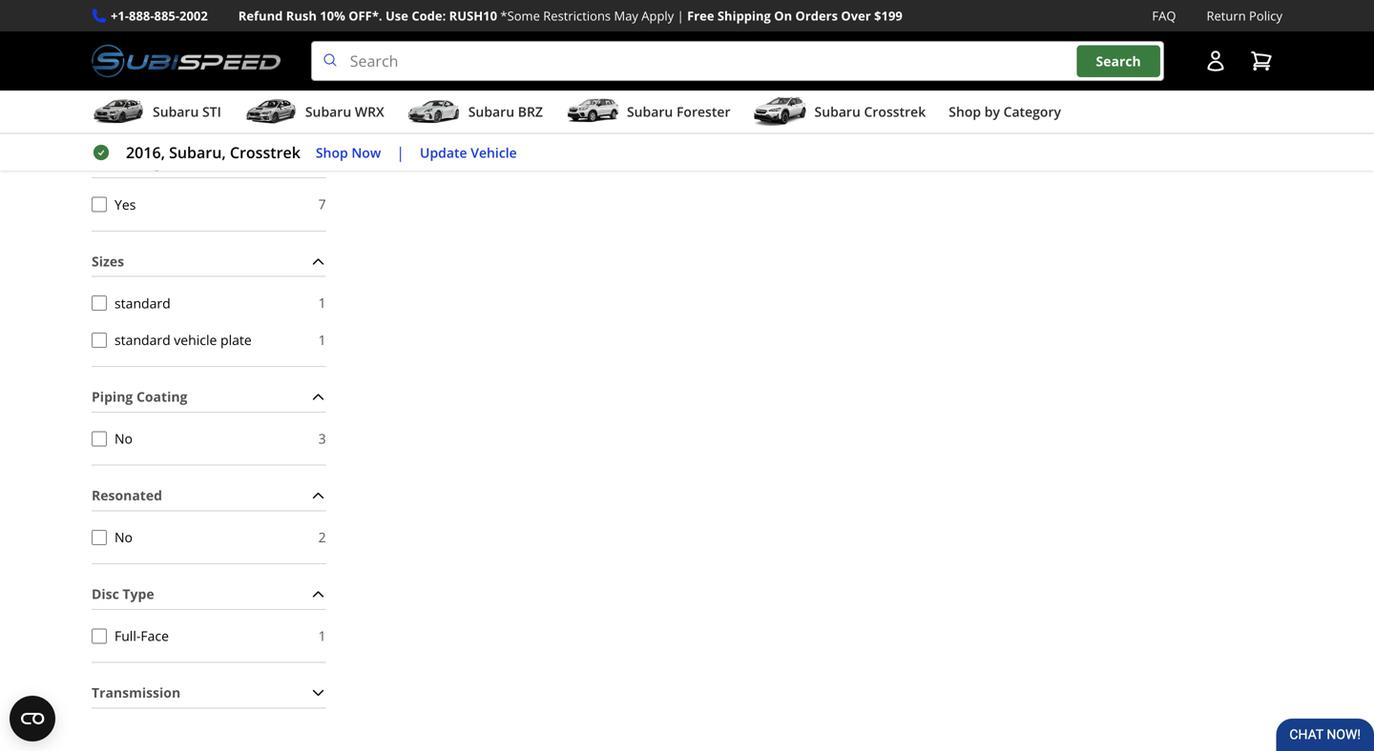 Task type: vqa. For each thing, say whether or not it's contained in the screenshot.
the Crosstrek in the Subaru Crosstrek dropdown button
yes



Task type: locate. For each thing, give the bounding box(es) containing it.
update vehicle
[[420, 143, 517, 162]]

1 vertical spatial |
[[396, 142, 405, 163]]

304 Stainless Steel button
[[92, 61, 107, 77]]

full-face
[[115, 627, 169, 646]]

a subaru wrx thumbnail image image
[[244, 97, 298, 126]]

piping inside dropdown button
[[92, 18, 133, 36]]

subaru left forester
[[627, 103, 673, 121]]

1
[[318, 97, 326, 115], [318, 294, 326, 312], [318, 331, 326, 349], [318, 627, 326, 645]]

aluminum
[[115, 97, 179, 115]]

subaru for subaru brz
[[468, 103, 514, 121]]

standard vehicle plate
[[115, 331, 252, 349]]

return
[[1207, 7, 1246, 24]]

by
[[985, 103, 1000, 121]]

search button
[[1077, 45, 1160, 77]]

steel
[[199, 60, 230, 78]]

off*.
[[348, 7, 382, 24]]

5 subaru from the left
[[814, 103, 861, 121]]

subaru
[[153, 103, 199, 121], [305, 103, 351, 121], [468, 103, 514, 121], [627, 103, 673, 121], [814, 103, 861, 121]]

0 vertical spatial no
[[115, 430, 133, 448]]

wrx
[[355, 103, 384, 121]]

standard for standard
[[115, 294, 170, 312]]

1 no from the top
[[115, 430, 133, 448]]

1 standard from the top
[[115, 294, 170, 312]]

subaru left brz
[[468, 103, 514, 121]]

subaru brz
[[468, 103, 543, 121]]

piping left coating
[[92, 388, 133, 406]]

0 vertical spatial piping
[[92, 18, 133, 36]]

shop left now
[[316, 143, 348, 162]]

4
[[318, 60, 326, 78]]

use
[[386, 7, 408, 24]]

+1-888-885-2002 link
[[111, 6, 208, 26]]

1 1 from the top
[[318, 97, 326, 115]]

No button
[[92, 530, 107, 546]]

restrictions
[[543, 7, 611, 24]]

1 vertical spatial standard
[[115, 331, 170, 349]]

over
[[841, 7, 871, 24]]

1 subaru from the left
[[153, 103, 199, 121]]

3 1 from the top
[[318, 331, 326, 349]]

1 horizontal spatial |
[[677, 7, 684, 24]]

piping up 304
[[92, 18, 133, 36]]

subispeed logo image
[[92, 41, 280, 81]]

search
[[1096, 52, 1141, 70]]

subaru for subaru forester
[[627, 103, 673, 121]]

0 horizontal spatial shop
[[316, 143, 348, 162]]

10%
[[320, 7, 345, 24]]

piping coating button
[[92, 383, 326, 412]]

no right no button
[[115, 529, 133, 547]]

piping material button
[[92, 13, 326, 42]]

subaru forester
[[627, 103, 731, 121]]

refund rush 10% off*. use code: rush10 *some restrictions may apply | free shipping on orders over $199
[[238, 7, 903, 24]]

7
[[318, 195, 326, 213]]

piping material
[[92, 18, 193, 36]]

1 vertical spatial crosstrek
[[230, 142, 300, 163]]

None button
[[92, 432, 107, 447]]

shop inside dropdown button
[[949, 103, 981, 121]]

kit package button
[[92, 148, 326, 178]]

subaru left wrx
[[305, 103, 351, 121]]

0 vertical spatial crosstrek
[[864, 103, 926, 121]]

no for piping coating
[[115, 430, 133, 448]]

no
[[115, 430, 133, 448], [115, 529, 133, 547]]

3 subaru from the left
[[468, 103, 514, 121]]

885-
[[154, 7, 179, 24]]

2 piping from the top
[[92, 388, 133, 406]]

1 vertical spatial piping
[[92, 388, 133, 406]]

2 standard from the top
[[115, 331, 170, 349]]

1 for standard
[[318, 294, 326, 312]]

transmission button
[[92, 679, 326, 708]]

0 vertical spatial shop
[[949, 103, 981, 121]]

forester
[[677, 103, 731, 121]]

shipping
[[718, 7, 771, 24]]

2 subaru from the left
[[305, 103, 351, 121]]

package
[[114, 154, 169, 172]]

crosstrek
[[864, 103, 926, 121], [230, 142, 300, 163]]

now
[[351, 143, 381, 162]]

piping for piping coating
[[92, 388, 133, 406]]

resonated
[[92, 487, 162, 505]]

piping
[[92, 18, 133, 36], [92, 388, 133, 406]]

0 vertical spatial standard
[[115, 294, 170, 312]]

2 1 from the top
[[318, 294, 326, 312]]

open widget image
[[10, 697, 55, 742]]

2016,
[[126, 142, 165, 163]]

standard right standard button
[[115, 294, 170, 312]]

no down piping coating
[[115, 430, 133, 448]]

4 subaru from the left
[[627, 103, 673, 121]]

a subaru brz thumbnail image image
[[407, 97, 461, 126]]

1 for full-face
[[318, 627, 326, 645]]

| left the free
[[677, 7, 684, 24]]

subaru wrx button
[[244, 95, 384, 133]]

shop for shop now
[[316, 143, 348, 162]]

vehicle
[[174, 331, 217, 349]]

return policy link
[[1207, 6, 1283, 26]]

subaru for subaru sti
[[153, 103, 199, 121]]

type
[[123, 586, 154, 604]]

1 vertical spatial no
[[115, 529, 133, 547]]

2 no from the top
[[115, 529, 133, 547]]

subaru left 'sti'
[[153, 103, 199, 121]]

update
[[420, 143, 467, 162]]

+1-888-885-2002
[[111, 7, 208, 24]]

sti
[[202, 103, 221, 121]]

4 1 from the top
[[318, 627, 326, 645]]

1 horizontal spatial crosstrek
[[864, 103, 926, 121]]

subaru sti
[[153, 103, 221, 121]]

|
[[677, 7, 684, 24], [396, 142, 405, 163]]

crosstrek inside dropdown button
[[864, 103, 926, 121]]

1 piping from the top
[[92, 18, 133, 36]]

resonated button
[[92, 482, 326, 511]]

1 vertical spatial shop
[[316, 143, 348, 162]]

shop left by
[[949, 103, 981, 121]]

1 horizontal spatial shop
[[949, 103, 981, 121]]

piping inside dropdown button
[[92, 388, 133, 406]]

| right now
[[396, 142, 405, 163]]

304
[[115, 60, 137, 78]]

0 horizontal spatial crosstrek
[[230, 142, 300, 163]]

1 for standard vehicle plate
[[318, 331, 326, 349]]

888-
[[129, 7, 154, 24]]

subaru sti button
[[92, 95, 221, 133]]

code:
[[412, 7, 446, 24]]

Aluminum button
[[92, 98, 107, 114]]

standard right standard vehicle plate button
[[115, 331, 170, 349]]

standard
[[115, 294, 170, 312], [115, 331, 170, 349]]

subaru right a subaru crosstrek thumbnail image
[[814, 103, 861, 121]]

Full-Face button
[[92, 629, 107, 644]]

shop now
[[316, 143, 381, 162]]

no for resonated
[[115, 529, 133, 547]]



Task type: describe. For each thing, give the bounding box(es) containing it.
*some
[[500, 7, 540, 24]]

disc type button
[[92, 580, 326, 610]]

faq
[[1152, 7, 1176, 24]]

0 horizontal spatial |
[[396, 142, 405, 163]]

face
[[141, 627, 169, 646]]

1 for aluminum
[[318, 97, 326, 115]]

refund
[[238, 7, 283, 24]]

shop for shop by category
[[949, 103, 981, 121]]

may
[[614, 7, 638, 24]]

full-
[[115, 627, 141, 646]]

kit
[[92, 154, 110, 172]]

faq link
[[1152, 6, 1176, 26]]

304 stainless steel
[[115, 60, 230, 78]]

subaru brz button
[[407, 95, 543, 133]]

vehicle
[[471, 143, 517, 162]]

standard for standard vehicle plate
[[115, 331, 170, 349]]

rush
[[286, 7, 317, 24]]

piping coating
[[92, 388, 187, 406]]

policy
[[1249, 7, 1283, 24]]

a subaru crosstrek thumbnail image image
[[753, 97, 807, 126]]

Yes button
[[92, 197, 107, 212]]

0 vertical spatial |
[[677, 7, 684, 24]]

sizes button
[[92, 247, 326, 276]]

shop by category
[[949, 103, 1061, 121]]

on
[[774, 7, 792, 24]]

subaru crosstrek
[[814, 103, 926, 121]]

+1-
[[111, 7, 129, 24]]

material
[[136, 18, 193, 36]]

return policy
[[1207, 7, 1283, 24]]

subaru forester button
[[566, 95, 731, 133]]

subaru for subaru wrx
[[305, 103, 351, 121]]

update vehicle button
[[420, 142, 517, 164]]

$199
[[874, 7, 903, 24]]

kit package
[[92, 154, 169, 172]]

subaru crosstrek button
[[753, 95, 926, 133]]

disc type
[[92, 586, 154, 604]]

3
[[318, 430, 326, 448]]

plate
[[220, 331, 252, 349]]

subaru wrx
[[305, 103, 384, 121]]

brz
[[518, 103, 543, 121]]

2016, subaru, crosstrek
[[126, 142, 300, 163]]

search input field
[[311, 41, 1164, 81]]

category
[[1003, 103, 1061, 121]]

sizes
[[92, 252, 124, 270]]

standard vehicle plate button
[[92, 333, 107, 348]]

disc
[[92, 586, 119, 604]]

2
[[318, 529, 326, 547]]

shop now link
[[316, 142, 381, 164]]

coating
[[136, 388, 187, 406]]

yes
[[115, 195, 136, 214]]

subaru for subaru crosstrek
[[814, 103, 861, 121]]

piping for piping material
[[92, 18, 133, 36]]

transmission
[[92, 684, 181, 702]]

apply
[[642, 7, 674, 24]]

orders
[[795, 7, 838, 24]]

a subaru sti thumbnail image image
[[92, 97, 145, 126]]

rush10
[[449, 7, 497, 24]]

stainless
[[141, 60, 196, 78]]

subaru,
[[169, 142, 226, 163]]

button image
[[1204, 50, 1227, 73]]

free
[[687, 7, 714, 24]]

standard button
[[92, 296, 107, 311]]

a subaru forester thumbnail image image
[[566, 97, 619, 126]]

shop by category button
[[949, 95, 1061, 133]]

2002
[[179, 7, 208, 24]]



